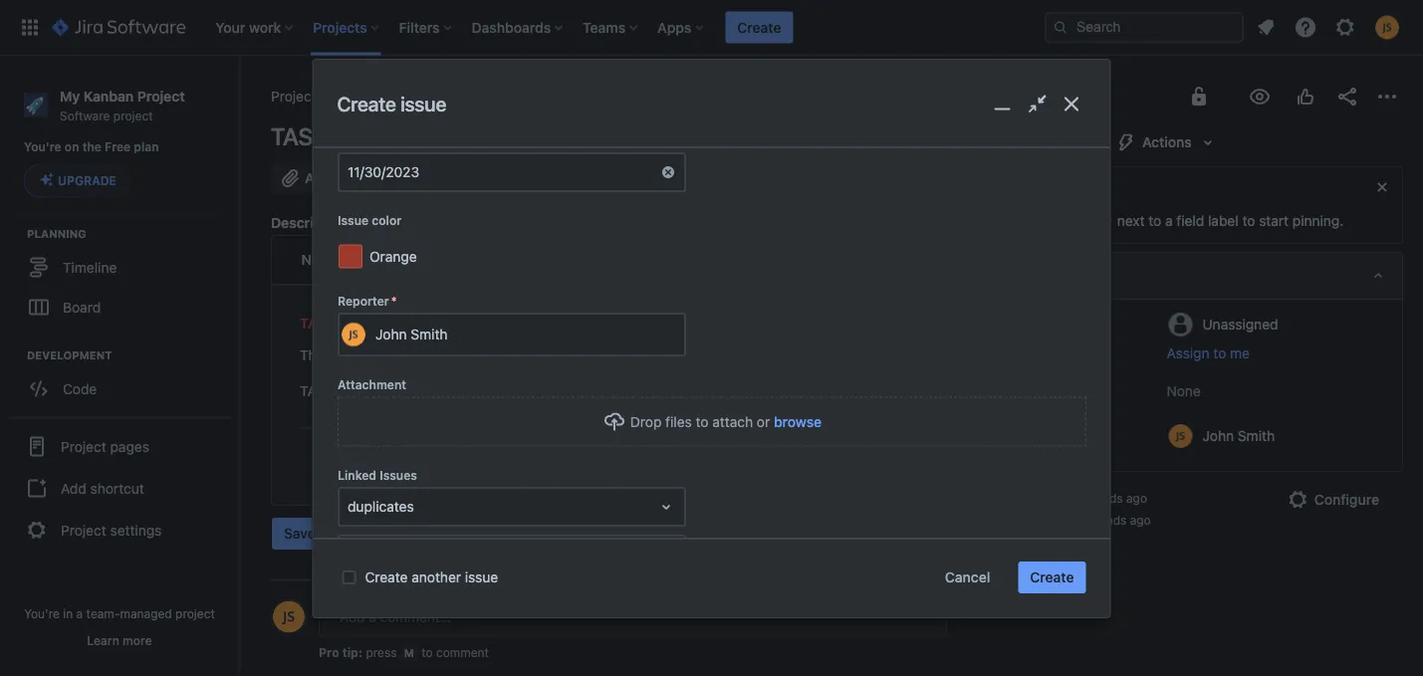 Task type: describe. For each thing, give the bounding box(es) containing it.
timeline link
[[10, 247, 229, 287]]

11/30/2023
[[347, 164, 419, 180]]

project settings
[[61, 522, 162, 539]]

my kanban project software project
[[60, 88, 185, 122]]

save button
[[272, 518, 328, 550]]

all button
[[322, 630, 351, 654]]

field
[[1177, 213, 1205, 229]]

project up add shortcut
[[61, 438, 106, 455]]

add shortcut
[[61, 480, 144, 497]]

code link
[[10, 369, 229, 409]]

comments
[[365, 633, 436, 650]]

labels
[[1018, 385, 1056, 399]]

issue
[[337, 214, 368, 227]]

description:
[[350, 315, 448, 332]]

planning group
[[10, 226, 238, 333]]

primary element
[[12, 0, 1045, 55]]

0 vertical spatial cancel
[[344, 526, 389, 542]]

my kanban project link
[[348, 85, 492, 109]]

managed
[[120, 607, 172, 621]]

on
[[65, 140, 79, 154]]

timeline
[[63, 259, 117, 275]]

browse button
[[774, 412, 822, 432]]

tip:
[[342, 646, 363, 660]]

this
[[300, 347, 327, 364]]

projects link
[[271, 85, 324, 109]]

reporter for reporter *
[[337, 294, 389, 308]]

assign to me button
[[1167, 344, 1383, 364]]

or
[[757, 413, 770, 430]]

child
[[443, 170, 475, 186]]

exit full screen image
[[1023, 90, 1052, 118]]

1 vertical spatial seconds
[[1080, 513, 1127, 527]]

show:
[[271, 633, 310, 650]]

bold ⌘b image
[[427, 248, 451, 272]]

software
[[60, 108, 110, 122]]

a inside button
[[432, 170, 440, 186]]

my for my kanban project
[[371, 88, 391, 105]]

5 seconds ago 5 seconds ago
[[1065, 491, 1152, 527]]

2023
[[441, 383, 475, 400]]

code
[[63, 381, 97, 397]]

a for next to a field label to start pinning.
[[1166, 213, 1173, 229]]

1 for task 1 description:
[[339, 315, 346, 332]]

issues
[[379, 468, 417, 482]]

project inside my kanban project software project
[[137, 88, 185, 104]]

cancel button inside create issue dialog
[[934, 562, 1003, 594]]

configure link
[[1275, 484, 1392, 516]]

planning
[[27, 227, 86, 240]]

open image
[[654, 495, 678, 519]]

task 1 description:
[[300, 315, 448, 332]]

create button inside 'primary' element
[[726, 11, 794, 43]]

add shortcut button
[[8, 469, 231, 509]]

change color, orange selected image
[[338, 244, 362, 268]]

to right next
[[1149, 213, 1162, 229]]

duplicates
[[347, 499, 414, 515]]

my kanban project image
[[348, 89, 363, 105]]

add a child issue button
[[368, 162, 525, 194]]

project inside description - main content area, start typing to enter text. text field
[[449, 347, 494, 364]]

project inside my kanban project software project
[[113, 108, 153, 122]]

create issue dialog
[[313, 60, 1111, 618]]

comment
[[436, 646, 489, 660]]

activity
[[271, 605, 322, 622]]

cancel inside create issue dialog
[[946, 569, 991, 586]]

kanban for my kanban project
[[395, 88, 443, 105]]

create another issue
[[365, 569, 498, 586]]

start
[[1260, 213, 1289, 229]]

attach
[[305, 170, 348, 186]]

newest first image
[[920, 634, 936, 650]]

0 horizontal spatial cancel button
[[332, 518, 401, 550]]

free
[[105, 140, 131, 154]]

all
[[328, 633, 345, 650]]

you're in a team-managed project
[[24, 607, 215, 621]]

you're on the free plan
[[24, 140, 159, 154]]

to right the m
[[422, 646, 433, 660]]

is
[[331, 347, 341, 364]]

30,
[[417, 383, 438, 400]]

kanban for my kanban project software project
[[83, 88, 134, 104]]

smith
[[410, 326, 447, 343]]

first inside newest first button
[[889, 633, 916, 650]]

attachment
[[337, 378, 406, 392]]

configure
[[1315, 492, 1380, 508]]

project pages link
[[8, 425, 231, 469]]

my for my kanban project software project
[[60, 88, 80, 104]]

attach
[[712, 413, 753, 430]]

learn
[[87, 634, 119, 648]]

learn more
[[87, 634, 152, 648]]

history button
[[450, 630, 510, 654]]

unassigned
[[1203, 316, 1279, 332]]

pro
[[319, 646, 339, 660]]

browse
[[774, 413, 822, 430]]

task 1
[[271, 123, 344, 150]]

to inside scrollable content region
[[696, 413, 709, 430]]

john
[[375, 326, 407, 343]]

history
[[456, 633, 504, 650]]

board link
[[10, 287, 229, 327]]

search image
[[1053, 19, 1069, 35]]

development group
[[10, 347, 238, 415]]

for
[[428, 347, 446, 364]]

reporter for reporter
[[1018, 428, 1069, 442]]

Add a comment… field
[[319, 597, 947, 637]]

2 vertical spatial issue
[[465, 569, 498, 586]]

john smith image
[[341, 323, 365, 347]]

minimize image
[[989, 90, 1017, 118]]

date:
[[348, 383, 382, 400]]

team-
[[86, 607, 120, 621]]



Task type: locate. For each thing, give the bounding box(es) containing it.
in
[[63, 607, 73, 621]]

2 horizontal spatial a
[[1166, 213, 1173, 229]]

1 my from the left
[[60, 88, 80, 104]]

first inside description - main content area, start typing to enter text. text field
[[369, 347, 394, 364]]

0 vertical spatial task
[[271, 123, 328, 150]]

task for task 1
[[271, 123, 328, 150]]

a for you're in a team-managed project
[[76, 607, 83, 621]]

my kanban project
[[371, 88, 492, 105]]

1 vertical spatial project
[[449, 347, 494, 364]]

1 vertical spatial a
[[1166, 213, 1173, 229]]

jira software image
[[52, 15, 186, 39], [52, 15, 186, 39]]

create button
[[726, 11, 794, 43], [1019, 562, 1087, 594]]

cancel button down duplicates
[[332, 518, 401, 550]]

1 you're from the top
[[24, 140, 61, 154]]

1 horizontal spatial first
[[889, 633, 916, 650]]

1 vertical spatial add
[[61, 480, 86, 497]]

1 for task 1
[[333, 123, 344, 150]]

menu bar
[[318, 630, 514, 654]]

color
[[371, 214, 401, 227]]

pinning.
[[1293, 213, 1345, 229]]

settings
[[110, 522, 162, 539]]

learn more button
[[87, 633, 152, 649]]

this is the first task for project 1
[[300, 347, 504, 364]]

to left start
[[1243, 213, 1256, 229]]

reporter down labels
[[1018, 428, 1069, 442]]

save
[[284, 526, 316, 542]]

task 1 date: oct 30, 2023
[[300, 383, 475, 400]]

linked
[[337, 468, 376, 482]]

create issue
[[337, 92, 447, 115]]

1 horizontal spatial my
[[371, 88, 391, 105]]

task for task 1 description:
[[300, 315, 336, 332]]

oct
[[390, 383, 413, 400]]

seconds
[[1076, 491, 1124, 505], [1080, 513, 1127, 527]]

1 vertical spatial you're
[[24, 607, 60, 621]]

assign to me
[[1167, 345, 1251, 362]]

1 right for
[[498, 347, 504, 364]]

1 horizontal spatial kanban
[[395, 88, 443, 105]]

1 up attach
[[333, 123, 344, 150]]

1 vertical spatial cancel
[[946, 569, 991, 586]]

project right the create issue
[[447, 88, 492, 105]]

to left me
[[1214, 345, 1227, 362]]

to inside button
[[1214, 345, 1227, 362]]

hide message image
[[1371, 175, 1395, 199]]

add for add shortcut
[[61, 480, 86, 497]]

1 left date: on the left of page
[[338, 383, 344, 400]]

project down add shortcut
[[61, 522, 106, 539]]

1 kanban from the left
[[83, 88, 134, 104]]

create
[[738, 19, 782, 35], [337, 92, 396, 115], [365, 569, 408, 586], [1031, 569, 1075, 586]]

2 vertical spatial task
[[300, 383, 334, 400]]

task down this on the bottom left of page
[[300, 383, 334, 400]]

the for on
[[82, 140, 102, 154]]

a left field
[[1166, 213, 1173, 229]]

orange
[[369, 248, 417, 264]]

task up this on the bottom left of page
[[300, 315, 336, 332]]

my inside my kanban project software project
[[60, 88, 80, 104]]

pages
[[110, 438, 149, 455]]

Description - Main content area, start typing to enter text. text field
[[300, 315, 919, 477]]

add inside button
[[402, 170, 428, 186]]

you're
[[24, 140, 61, 154], [24, 607, 60, 621]]

you're left the on
[[24, 140, 61, 154]]

0 vertical spatial a
[[432, 170, 440, 186]]

the right is
[[345, 347, 365, 364]]

issue right my kanban project icon
[[401, 92, 447, 115]]

no restrictions image
[[1188, 85, 1212, 109]]

john smith
[[375, 326, 447, 343]]

2 vertical spatial project
[[175, 607, 215, 621]]

reporter inside scrollable content region
[[337, 294, 389, 308]]

0 vertical spatial you're
[[24, 140, 61, 154]]

newest first button
[[824, 630, 947, 654]]

discard & close image
[[1058, 90, 1087, 118]]

0 vertical spatial reporter
[[337, 294, 389, 308]]

add for add a child issue
[[402, 170, 428, 186]]

kanban
[[83, 88, 134, 104], [395, 88, 443, 105]]

0 vertical spatial create button
[[726, 11, 794, 43]]

reporter *
[[337, 294, 397, 308]]

1 up is
[[339, 315, 346, 332]]

comments button
[[359, 630, 442, 654]]

0 horizontal spatial kanban
[[83, 88, 134, 104]]

kanban up software
[[83, 88, 134, 104]]

1 vertical spatial the
[[345, 347, 365, 364]]

my
[[60, 88, 80, 104], [371, 88, 391, 105]]

add left child
[[402, 170, 428, 186]]

1 vertical spatial issue
[[479, 170, 513, 186]]

issue right another
[[465, 569, 498, 586]]

newest
[[836, 633, 886, 650]]

1 vertical spatial task
[[300, 315, 336, 332]]

1 vertical spatial create button
[[1019, 562, 1087, 594]]

reporter
[[337, 294, 389, 308], [1018, 428, 1069, 442]]

cancel
[[344, 526, 389, 542], [946, 569, 991, 586]]

you're for you're in a team-managed project
[[24, 607, 60, 621]]

Search field
[[1045, 11, 1245, 43]]

create banner
[[0, 0, 1424, 56]]

to right files on the left of the page
[[696, 413, 709, 430]]

add inside button
[[61, 480, 86, 497]]

1 for task 1 date: oct 30, 2023
[[338, 383, 344, 400]]

project
[[113, 108, 153, 122], [449, 347, 494, 364], [175, 607, 215, 621]]

issue right child
[[479, 170, 513, 186]]

upload image
[[602, 410, 626, 434]]

project settings link
[[8, 509, 231, 552]]

shortcut
[[90, 480, 144, 497]]

newest first
[[836, 633, 916, 650]]

0 horizontal spatial cancel
[[344, 526, 389, 542]]

0 vertical spatial seconds
[[1076, 491, 1124, 505]]

1 horizontal spatial cancel button
[[934, 562, 1003, 594]]

kanban right my kanban project icon
[[395, 88, 443, 105]]

projects
[[271, 88, 324, 105]]

0 vertical spatial project
[[113, 108, 153, 122]]

press
[[366, 646, 397, 660]]

1 horizontal spatial project
[[175, 607, 215, 621]]

project up plan
[[113, 108, 153, 122]]

you're left the in at the bottom left
[[24, 607, 60, 621]]

0 vertical spatial first
[[369, 347, 394, 364]]

5
[[1065, 491, 1073, 505], [1069, 513, 1076, 527]]

2 you're from the top
[[24, 607, 60, 621]]

m
[[404, 647, 414, 660]]

board
[[63, 299, 101, 315]]

add
[[402, 170, 428, 186], [61, 480, 86, 497]]

my up software
[[60, 88, 80, 104]]

cancel button
[[332, 518, 401, 550], [934, 562, 1003, 594]]

a
[[432, 170, 440, 186], [1166, 213, 1173, 229], [76, 607, 83, 621]]

to
[[1149, 213, 1162, 229], [1243, 213, 1256, 229], [1214, 345, 1227, 362], [696, 413, 709, 430], [422, 646, 433, 660]]

development
[[27, 349, 112, 362]]

0 vertical spatial add
[[402, 170, 428, 186]]

0 horizontal spatial add
[[61, 480, 86, 497]]

a left child
[[432, 170, 440, 186]]

0 horizontal spatial a
[[76, 607, 83, 621]]

none
[[1167, 383, 1201, 400]]

1 vertical spatial ago
[[1131, 513, 1152, 527]]

add left shortcut
[[61, 480, 86, 497]]

the for is
[[345, 347, 365, 364]]

issue inside button
[[479, 170, 513, 186]]

1 horizontal spatial reporter
[[1018, 428, 1069, 442]]

group
[[8, 417, 231, 558]]

group containing project pages
[[8, 417, 231, 558]]

me
[[1231, 345, 1251, 362]]

0 horizontal spatial the
[[82, 140, 102, 154]]

linked issues
[[337, 468, 417, 482]]

next
[[1118, 213, 1145, 229]]

2 vertical spatial a
[[76, 607, 83, 621]]

attach button
[[271, 162, 360, 194]]

0 horizontal spatial project
[[113, 108, 153, 122]]

drop files to attach or browse
[[630, 413, 822, 430]]

project right for
[[449, 347, 494, 364]]

add a child issue
[[402, 170, 513, 186]]

1 horizontal spatial cancel
[[946, 569, 991, 586]]

upgrade button
[[25, 165, 131, 197]]

pro tip: press m to comment
[[319, 646, 489, 660]]

1 horizontal spatial create button
[[1019, 562, 1087, 594]]

clear image
[[660, 164, 676, 180]]

you're for you're on the free plan
[[24, 140, 61, 154]]

first down john
[[369, 347, 394, 364]]

1 horizontal spatial a
[[432, 170, 440, 186]]

scrollable content region
[[313, 130, 1111, 575]]

menu bar containing all
[[318, 630, 514, 654]]

the right the on
[[82, 140, 102, 154]]

task down projects link in the top left of the page
[[271, 123, 328, 150]]

the inside description - main content area, start typing to enter text. text field
[[345, 347, 365, 364]]

1 horizontal spatial the
[[345, 347, 365, 364]]

assign
[[1167, 345, 1210, 362]]

1 vertical spatial reporter
[[1018, 428, 1069, 442]]

another
[[412, 569, 461, 586]]

1 vertical spatial first
[[889, 633, 916, 650]]

a right the in at the bottom left
[[76, 607, 83, 621]]

*
[[391, 294, 397, 308]]

more
[[123, 634, 152, 648]]

first left "newest first" image on the bottom right of page
[[889, 633, 916, 650]]

plan
[[134, 140, 159, 154]]

0 vertical spatial issue
[[401, 92, 447, 115]]

kanban inside my kanban project software project
[[83, 88, 134, 104]]

0 horizontal spatial reporter
[[337, 294, 389, 308]]

profile image of john smith image
[[273, 601, 305, 633]]

reporter up task 1 description:
[[337, 294, 389, 308]]

project up plan
[[137, 88, 185, 104]]

project
[[137, 88, 185, 104], [447, 88, 492, 105], [61, 438, 106, 455], [61, 522, 106, 539]]

my right my kanban project icon
[[371, 88, 391, 105]]

create button inside create issue dialog
[[1019, 562, 1087, 594]]

next to a field label to start pinning.
[[1114, 213, 1345, 229]]

issue
[[401, 92, 447, 115], [479, 170, 513, 186], [465, 569, 498, 586]]

cancel button up "newest first" image on the bottom right of page
[[934, 562, 1003, 594]]

upgrade
[[58, 174, 116, 188]]

0 horizontal spatial create button
[[726, 11, 794, 43]]

2 my from the left
[[371, 88, 391, 105]]

the
[[82, 140, 102, 154], [345, 347, 365, 364]]

0 vertical spatial 5
[[1065, 491, 1073, 505]]

issue color
[[337, 214, 401, 227]]

drop
[[630, 413, 662, 430]]

create inside 'primary' element
[[738, 19, 782, 35]]

1 horizontal spatial add
[[402, 170, 428, 186]]

description
[[271, 215, 348, 231]]

0 horizontal spatial first
[[369, 347, 394, 364]]

files
[[665, 413, 692, 430]]

0 vertical spatial cancel button
[[332, 518, 401, 550]]

1 vertical spatial 5
[[1069, 513, 1076, 527]]

2 horizontal spatial project
[[449, 347, 494, 364]]

first
[[369, 347, 394, 364], [889, 633, 916, 650]]

1
[[333, 123, 344, 150], [339, 315, 346, 332], [498, 347, 504, 364], [338, 383, 344, 400]]

1 vertical spatial cancel button
[[934, 562, 1003, 594]]

2 kanban from the left
[[395, 88, 443, 105]]

0 horizontal spatial my
[[60, 88, 80, 104]]

0 vertical spatial the
[[82, 140, 102, 154]]

0 vertical spatial ago
[[1127, 491, 1148, 505]]

project right managed
[[175, 607, 215, 621]]



Task type: vqa. For each thing, say whether or not it's contained in the screenshot.
Your to the bottom
no



